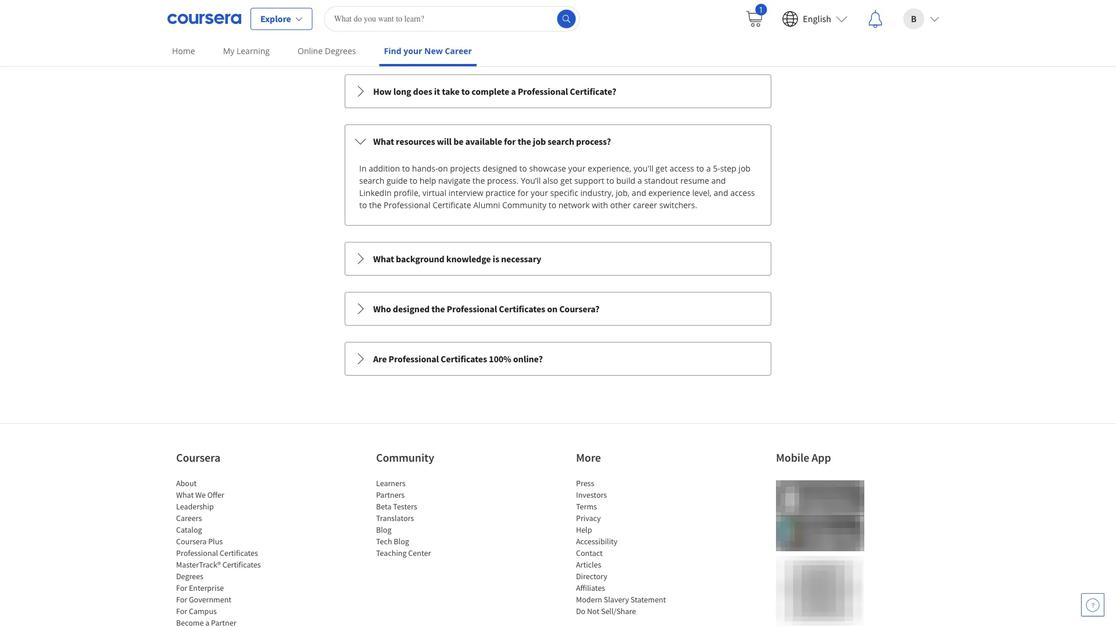 Task type: locate. For each thing, give the bounding box(es) containing it.
job,
[[616, 187, 630, 198]]

a down campus
[[205, 618, 210, 628]]

the up showcase
[[518, 135, 532, 147]]

professional inside how long does it take to complete a professional certificate? "dropdown button"
[[518, 85, 568, 97]]

1 vertical spatial job
[[739, 163, 751, 174]]

your
[[404, 45, 423, 56], [569, 163, 586, 174], [531, 187, 549, 198]]

1 horizontal spatial access
[[731, 187, 756, 198]]

for
[[504, 135, 516, 147], [518, 187, 529, 198]]

are
[[373, 353, 387, 365]]

access down the step
[[731, 187, 756, 198]]

0 vertical spatial on
[[438, 163, 448, 174]]

list containing press
[[576, 477, 675, 617]]

explore
[[261, 13, 291, 25]]

professional down knowledge
[[447, 303, 497, 315]]

job up showcase
[[533, 135, 546, 147]]

careers link
[[176, 513, 202, 523]]

for right the available
[[504, 135, 516, 147]]

showcase
[[530, 163, 567, 174]]

0 horizontal spatial your
[[404, 45, 423, 56]]

for inside what resources will be available for the job search process? dropdown button
[[504, 135, 516, 147]]

1 horizontal spatial community
[[503, 199, 547, 210]]

professional
[[518, 85, 568, 97], [384, 199, 431, 210], [447, 303, 497, 315], [389, 353, 439, 365], [176, 548, 218, 558]]

1 vertical spatial for
[[176, 594, 187, 605]]

1 vertical spatial for
[[518, 187, 529, 198]]

coursera
[[176, 450, 221, 465], [176, 536, 207, 547]]

privacy
[[576, 513, 601, 523]]

1 horizontal spatial for
[[518, 187, 529, 198]]

to
[[462, 85, 470, 97], [402, 163, 410, 174], [520, 163, 527, 174], [697, 163, 705, 174], [410, 175, 418, 186], [607, 175, 615, 186], [360, 199, 367, 210], [549, 199, 557, 210]]

search up showcase
[[548, 135, 575, 147]]

0 horizontal spatial list
[[176, 477, 275, 628]]

privacy link
[[576, 513, 601, 523]]

list
[[176, 477, 275, 628], [376, 477, 475, 559], [576, 477, 675, 617]]

online?
[[514, 353, 543, 365]]

1 coursera from the top
[[176, 450, 221, 465]]

list for community
[[376, 477, 475, 559]]

job right the step
[[739, 163, 751, 174]]

0 vertical spatial designed
[[483, 163, 518, 174]]

certificates
[[499, 303, 546, 315], [441, 353, 487, 365], [220, 548, 258, 558], [223, 559, 261, 570]]

what background knowledge is necessary button
[[346, 242, 771, 275]]

for up for campus link
[[176, 594, 187, 605]]

job inside dropdown button
[[533, 135, 546, 147]]

find your new career link
[[380, 38, 477, 66]]

long
[[394, 85, 412, 97]]

standout
[[645, 175, 679, 186]]

professional left certificate?
[[518, 85, 568, 97]]

interview
[[449, 187, 484, 198]]

degrees
[[325, 45, 356, 56], [176, 571, 204, 582]]

b button
[[895, 0, 949, 38]]

search inside dropdown button
[[548, 135, 575, 147]]

0 horizontal spatial blog
[[376, 525, 392, 535]]

do
[[576, 606, 586, 616]]

for up become
[[176, 606, 187, 616]]

0 horizontal spatial on
[[438, 163, 448, 174]]

what inside about what we offer leadership careers catalog coursera plus professional certificates mastertrack® certificates degrees for enterprise for government for campus become a partner
[[176, 490, 194, 500]]

1 vertical spatial access
[[731, 187, 756, 198]]

0 vertical spatial search
[[548, 135, 575, 147]]

b
[[912, 13, 917, 25]]

2 horizontal spatial list
[[576, 477, 675, 617]]

find
[[384, 45, 402, 56]]

2 vertical spatial your
[[531, 187, 549, 198]]

help center image
[[1087, 598, 1101, 612]]

0 vertical spatial what
[[373, 135, 394, 147]]

the
[[518, 135, 532, 147], [473, 175, 485, 186], [369, 199, 382, 210], [432, 303, 445, 315]]

english
[[804, 13, 832, 25]]

0 horizontal spatial search
[[360, 175, 385, 186]]

on left coursera?
[[548, 303, 558, 315]]

partners link
[[376, 490, 405, 500]]

1 horizontal spatial search
[[548, 135, 575, 147]]

the down "background" on the left
[[432, 303, 445, 315]]

your down you'll
[[531, 187, 549, 198]]

for down you'll
[[518, 187, 529, 198]]

coursera?
[[560, 303, 600, 315]]

1 horizontal spatial blog
[[394, 536, 409, 547]]

to down experience,
[[607, 175, 615, 186]]

switchers.
[[660, 199, 698, 210]]

1 horizontal spatial get
[[656, 163, 668, 174]]

navigate
[[439, 175, 471, 186]]

0 horizontal spatial community
[[376, 450, 435, 465]]

certificates down necessary
[[499, 303, 546, 315]]

teaching center link
[[376, 548, 431, 558]]

affiliates
[[576, 583, 606, 593]]

what up the addition
[[373, 135, 394, 147]]

how long does it take to complete a professional certificate? button
[[346, 75, 771, 107]]

0 vertical spatial for
[[176, 583, 187, 593]]

to right take
[[462, 85, 470, 97]]

beta
[[376, 501, 392, 512]]

professional up mastertrack®
[[176, 548, 218, 558]]

a right complete
[[511, 85, 516, 97]]

0 horizontal spatial for
[[504, 135, 516, 147]]

1 vertical spatial your
[[569, 163, 586, 174]]

modern
[[576, 594, 603, 605]]

1 list from the left
[[176, 477, 275, 628]]

you'll
[[634, 163, 654, 174]]

0 vertical spatial job
[[533, 135, 546, 147]]

1 vertical spatial what
[[373, 253, 394, 265]]

2 vertical spatial for
[[176, 606, 187, 616]]

0 vertical spatial access
[[670, 163, 695, 174]]

my learning link
[[219, 38, 275, 64]]

designed inside dropdown button
[[393, 303, 430, 315]]

to inside "dropdown button"
[[462, 85, 470, 97]]

professional right are
[[389, 353, 439, 365]]

1 vertical spatial coursera
[[176, 536, 207, 547]]

access
[[670, 163, 695, 174], [731, 187, 756, 198]]

contact
[[576, 548, 603, 558]]

what down about
[[176, 490, 194, 500]]

1 vertical spatial degrees
[[176, 571, 204, 582]]

get up specific
[[561, 175, 573, 186]]

what resources will be available for the job search process? button
[[346, 125, 771, 158]]

community up learners link
[[376, 450, 435, 465]]

designed up process.
[[483, 163, 518, 174]]

blog up teaching center link
[[394, 536, 409, 547]]

professional inside about what we offer leadership careers catalog coursera plus professional certificates mastertrack® certificates degrees for enterprise for government for campus become a partner
[[176, 548, 218, 558]]

help
[[576, 525, 592, 535]]

accessibility link
[[576, 536, 618, 547]]

0 vertical spatial coursera
[[176, 450, 221, 465]]

step
[[721, 163, 737, 174]]

find your new career
[[384, 45, 472, 56]]

1 vertical spatial search
[[360, 175, 385, 186]]

do not sell/share link
[[576, 606, 637, 616]]

become a partner link
[[176, 618, 236, 628]]

projects
[[450, 163, 481, 174]]

designed right the who
[[393, 303, 430, 315]]

to up guide
[[402, 163, 410, 174]]

blog up tech
[[376, 525, 392, 535]]

learners
[[376, 478, 406, 489]]

search up linkedin
[[360, 175, 385, 186]]

investors link
[[576, 490, 607, 500]]

coursera plus link
[[176, 536, 223, 547]]

coursera down catalog
[[176, 536, 207, 547]]

online degrees link
[[293, 38, 361, 64]]

for campus link
[[176, 606, 217, 616]]

enterprise
[[189, 583, 224, 593]]

0 horizontal spatial job
[[533, 135, 546, 147]]

0 horizontal spatial degrees
[[176, 571, 204, 582]]

coursera up about
[[176, 450, 221, 465]]

0 vertical spatial community
[[503, 199, 547, 210]]

we
[[195, 490, 206, 500]]

what left "background" on the left
[[373, 253, 394, 265]]

hands-
[[412, 163, 438, 174]]

directory
[[576, 571, 608, 582]]

professional down profile,
[[384, 199, 431, 210]]

0 horizontal spatial designed
[[393, 303, 430, 315]]

your right find
[[404, 45, 423, 56]]

0 vertical spatial for
[[504, 135, 516, 147]]

network
[[559, 199, 590, 210]]

1 vertical spatial on
[[548, 303, 558, 315]]

process.
[[487, 175, 519, 186]]

catalog link
[[176, 525, 202, 535]]

job inside in addition to hands-on projects designed to showcase your experience, you'll get access to a 5-step job search guide to help navigate the process. you'll also get support  to build a standout resume and linkedin profile, virtual interview practice for your specific industry, job, and experience level, and access to the professional certificate alumni community to network with other career switchers.
[[739, 163, 751, 174]]

job
[[533, 135, 546, 147], [739, 163, 751, 174]]

0 vertical spatial degrees
[[325, 45, 356, 56]]

placeholder image
[[777, 480, 865, 517], [777, 515, 865, 551], [777, 556, 864, 626]]

1 horizontal spatial on
[[548, 303, 558, 315]]

3 list from the left
[[576, 477, 675, 617]]

1
[[759, 4, 764, 15]]

translators link
[[376, 513, 414, 523]]

0 horizontal spatial access
[[670, 163, 695, 174]]

for
[[176, 583, 187, 593], [176, 594, 187, 605], [176, 606, 187, 616]]

1 vertical spatial get
[[561, 175, 573, 186]]

shopping cart: 1 item element
[[745, 4, 767, 28]]

degrees right online
[[325, 45, 356, 56]]

1 horizontal spatial degrees
[[325, 45, 356, 56]]

2 vertical spatial what
[[176, 490, 194, 500]]

1 horizontal spatial designed
[[483, 163, 518, 174]]

terms link
[[576, 501, 597, 512]]

list containing learners
[[376, 477, 475, 559]]

list containing about
[[176, 477, 275, 628]]

certificates left 100%
[[441, 353, 487, 365]]

on up navigate
[[438, 163, 448, 174]]

will
[[437, 135, 452, 147]]

your up support
[[569, 163, 586, 174]]

professional inside who designed the professional certificates on coursera? dropdown button
[[447, 303, 497, 315]]

community down you'll
[[503, 199, 547, 210]]

available
[[466, 135, 503, 147]]

2 coursera from the top
[[176, 536, 207, 547]]

2 list from the left
[[376, 477, 475, 559]]

online degrees
[[298, 45, 356, 56]]

for enterprise link
[[176, 583, 224, 593]]

to up you'll
[[520, 163, 527, 174]]

1 horizontal spatial job
[[739, 163, 751, 174]]

1 horizontal spatial list
[[376, 477, 475, 559]]

what for what background knowledge is necessary
[[373, 253, 394, 265]]

list for more
[[576, 477, 675, 617]]

degrees down mastertrack®
[[176, 571, 204, 582]]

0 horizontal spatial get
[[561, 175, 573, 186]]

access up resume
[[670, 163, 695, 174]]

career
[[445, 45, 472, 56]]

1 vertical spatial designed
[[393, 303, 430, 315]]

about what we offer leadership careers catalog coursera plus professional certificates mastertrack® certificates degrees for enterprise for government for campus become a partner
[[176, 478, 261, 628]]

for down degrees link at the bottom left of the page
[[176, 583, 187, 593]]

get up standout
[[656, 163, 668, 174]]

search
[[548, 135, 575, 147], [360, 175, 385, 186]]

learners link
[[376, 478, 406, 489]]

my learning
[[223, 45, 270, 56]]

1 link
[[736, 0, 773, 38]]

None search field
[[324, 6, 580, 32]]

certificates inside who designed the professional certificates on coursera? dropdown button
[[499, 303, 546, 315]]

certificate?
[[570, 85, 617, 97]]

designed
[[483, 163, 518, 174], [393, 303, 430, 315]]

and right level,
[[714, 187, 729, 198]]

1 vertical spatial community
[[376, 450, 435, 465]]

coursera inside about what we offer leadership careers catalog coursera plus professional certificates mastertrack® certificates degrees for enterprise for government for campus become a partner
[[176, 536, 207, 547]]



Task type: describe. For each thing, give the bounding box(es) containing it.
professional certificates link
[[176, 548, 258, 558]]

level,
[[693, 187, 712, 198]]

1 for from the top
[[176, 583, 187, 593]]

blog link
[[376, 525, 392, 535]]

also
[[543, 175, 559, 186]]

3 for from the top
[[176, 606, 187, 616]]

to up profile,
[[410, 175, 418, 186]]

explore button
[[251, 8, 313, 30]]

community inside in addition to hands-on projects designed to showcase your experience, you'll get access to a 5-step job search guide to help navigate the process. you'll also get support  to build a standout resume and linkedin profile, virtual interview practice for your specific industry, job, and experience level, and access to the professional certificate alumni community to network with other career switchers.
[[503, 199, 547, 210]]

campus
[[189, 606, 217, 616]]

investors
[[576, 490, 607, 500]]

what background knowledge is necessary
[[373, 253, 542, 265]]

does
[[413, 85, 433, 97]]

with
[[592, 199, 609, 210]]

process?
[[577, 135, 611, 147]]

who designed the professional certificates on coursera?
[[373, 303, 600, 315]]

linkedin
[[360, 187, 392, 198]]

center
[[409, 548, 431, 558]]

What do you want to learn? text field
[[324, 6, 580, 32]]

about
[[176, 478, 197, 489]]

professional inside in addition to hands-on projects designed to showcase your experience, you'll get access to a 5-step job search guide to help navigate the process. you'll also get support  to build a standout resume and linkedin profile, virtual interview practice for your specific industry, job, and experience level, and access to the professional certificate alumni community to network with other career switchers.
[[384, 199, 431, 210]]

1 vertical spatial blog
[[394, 536, 409, 547]]

the up interview
[[473, 175, 485, 186]]

certificates down professional certificates link
[[223, 559, 261, 570]]

certificates up mastertrack® certificates link
[[220, 548, 258, 558]]

to up resume
[[697, 163, 705, 174]]

1 horizontal spatial your
[[531, 187, 549, 198]]

home
[[172, 45, 195, 56]]

not
[[588, 606, 600, 616]]

government
[[189, 594, 232, 605]]

learning
[[237, 45, 270, 56]]

necessary
[[501, 253, 542, 265]]

2 horizontal spatial your
[[569, 163, 586, 174]]

and down 5-
[[712, 175, 726, 186]]

help link
[[576, 525, 592, 535]]

list for coursera
[[176, 477, 275, 628]]

plus
[[208, 536, 223, 547]]

terms
[[576, 501, 597, 512]]

3 placeholder image from the top
[[777, 556, 864, 626]]

is
[[493, 253, 500, 265]]

to down linkedin
[[360, 199, 367, 210]]

the inside what resources will be available for the job search process? dropdown button
[[518, 135, 532, 147]]

leadership link
[[176, 501, 214, 512]]

modern slavery statement link
[[576, 594, 667, 605]]

new
[[425, 45, 443, 56]]

the inside who designed the professional certificates on coursera? dropdown button
[[432, 303, 445, 315]]

how
[[373, 85, 392, 97]]

on inside in addition to hands-on projects designed to showcase your experience, you'll get access to a 5-step job search guide to help navigate the process. you'll also get support  to build a standout resume and linkedin profile, virtual interview practice for your specific industry, job, and experience level, and access to the professional certificate alumni community to network with other career switchers.
[[438, 163, 448, 174]]

a down you'll
[[638, 175, 643, 186]]

search inside in addition to hands-on projects designed to showcase your experience, you'll get access to a 5-step job search guide to help navigate the process. you'll also get support  to build a standout resume and linkedin profile, virtual interview practice for your specific industry, job, and experience level, and access to the professional certificate alumni community to network with other career switchers.
[[360, 175, 385, 186]]

slavery
[[604, 594, 629, 605]]

you'll
[[521, 175, 541, 186]]

on inside dropdown button
[[548, 303, 558, 315]]

what for what resources will be available for the job search process?
[[373, 135, 394, 147]]

100%
[[489, 353, 512, 365]]

addition
[[369, 163, 400, 174]]

what resources will be available for the job search process?
[[373, 135, 611, 147]]

be
[[454, 135, 464, 147]]

career
[[633, 199, 658, 210]]

press link
[[576, 478, 595, 489]]

articles link
[[576, 559, 602, 570]]

partner
[[211, 618, 236, 628]]

resume
[[681, 175, 710, 186]]

0 vertical spatial get
[[656, 163, 668, 174]]

tech blog link
[[376, 536, 409, 547]]

press
[[576, 478, 595, 489]]

coursera image
[[168, 10, 241, 28]]

mastertrack® certificates link
[[176, 559, 261, 570]]

specific
[[551, 187, 579, 198]]

take
[[442, 85, 460, 97]]

certificates inside are professional certificates 100% online? "dropdown button"
[[441, 353, 487, 365]]

in addition to hands-on projects designed to showcase your experience, you'll get access to a 5-step job search guide to help navigate the process. you'll also get support  to build a standout resume and linkedin profile, virtual interview practice for your specific industry, job, and experience level, and access to the professional certificate alumni community to network with other career switchers.
[[360, 163, 756, 210]]

contact link
[[576, 548, 603, 558]]

degrees link
[[176, 571, 204, 582]]

alumni
[[474, 199, 501, 210]]

a left 5-
[[707, 163, 711, 174]]

degrees inside about what we offer leadership careers catalog coursera plus professional certificates mastertrack® certificates degrees for enterprise for government for campus become a partner
[[176, 571, 204, 582]]

the down linkedin
[[369, 199, 382, 210]]

help
[[420, 175, 437, 186]]

home link
[[168, 38, 200, 64]]

1 placeholder image from the top
[[777, 480, 865, 517]]

online
[[298, 45, 323, 56]]

and up 'career'
[[632, 187, 647, 198]]

other
[[611, 199, 631, 210]]

experience,
[[588, 163, 632, 174]]

practice
[[486, 187, 516, 198]]

press investors terms privacy help accessibility contact articles directory affiliates modern slavery statement do not sell/share
[[576, 478, 667, 616]]

0 vertical spatial blog
[[376, 525, 392, 535]]

background
[[396, 253, 445, 265]]

directory link
[[576, 571, 608, 582]]

partners
[[376, 490, 405, 500]]

catalog
[[176, 525, 202, 535]]

who
[[373, 303, 391, 315]]

experience
[[649, 187, 691, 198]]

what we offer link
[[176, 490, 224, 500]]

2 for from the top
[[176, 594, 187, 605]]

industry,
[[581, 187, 614, 198]]

0 vertical spatial your
[[404, 45, 423, 56]]

knowledge
[[447, 253, 491, 265]]

teaching
[[376, 548, 407, 558]]

professional inside are professional certificates 100% online? "dropdown button"
[[389, 353, 439, 365]]

tech
[[376, 536, 392, 547]]

a inside "dropdown button"
[[511, 85, 516, 97]]

profile,
[[394, 187, 421, 198]]

sell/share
[[601, 606, 637, 616]]

designed inside in addition to hands-on projects designed to showcase your experience, you'll get access to a 5-step job search guide to help navigate the process. you'll also get support  to build a standout resume and linkedin profile, virtual interview practice for your specific industry, job, and experience level, and access to the professional certificate alumni community to network with other career switchers.
[[483, 163, 518, 174]]

to down specific
[[549, 199, 557, 210]]

for inside in addition to hands-on projects designed to showcase your experience, you'll get access to a 5-step job search guide to help navigate the process. you'll also get support  to build a standout resume and linkedin profile, virtual interview practice for your specific industry, job, and experience level, and access to the professional certificate alumni community to network with other career switchers.
[[518, 187, 529, 198]]

beta testers link
[[376, 501, 417, 512]]

learners partners beta testers translators blog tech blog teaching center
[[376, 478, 431, 558]]

2 placeholder image from the top
[[777, 515, 865, 551]]

in
[[360, 163, 367, 174]]

translators
[[376, 513, 414, 523]]

leadership
[[176, 501, 214, 512]]

a inside about what we offer leadership careers catalog coursera plus professional certificates mastertrack® certificates degrees for enterprise for government for campus become a partner
[[205, 618, 210, 628]]

mobile
[[777, 450, 810, 465]]

it
[[434, 85, 440, 97]]



Task type: vqa. For each thing, say whether or not it's contained in the screenshot.
R Programming LINK
no



